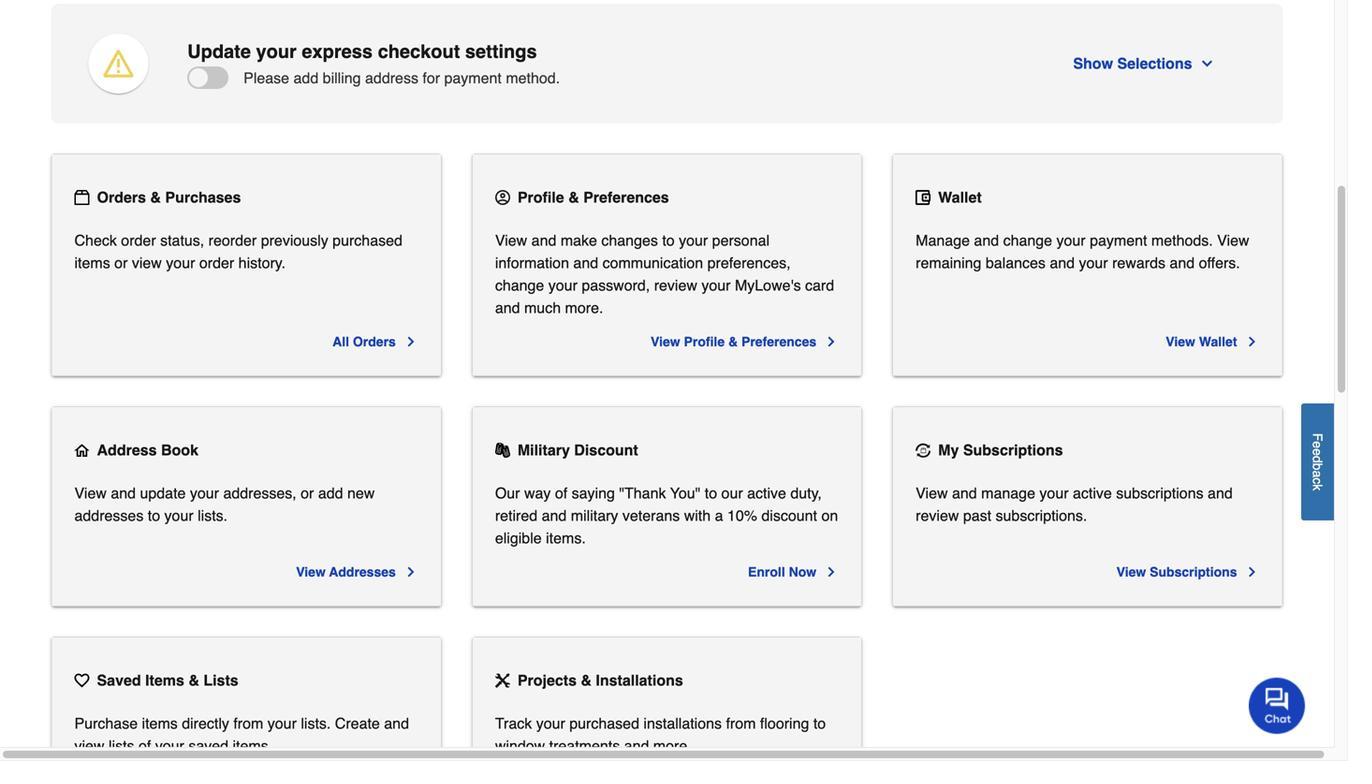 Task type: locate. For each thing, give the bounding box(es) containing it.
review down communication
[[655, 277, 698, 294]]

0 vertical spatial items
[[74, 254, 110, 272]]

1 vertical spatial change
[[495, 277, 545, 294]]

a right with
[[715, 507, 724, 525]]

chevron right image right view wallet
[[1245, 334, 1260, 349]]

1 horizontal spatial payment
[[1090, 232, 1148, 249]]

0 vertical spatial wallet
[[939, 189, 982, 206]]

0 horizontal spatial orders
[[97, 189, 146, 206]]

methods.
[[1152, 232, 1214, 249]]

profile right account circle image
[[518, 189, 565, 206]]

1 horizontal spatial subscriptions
[[1151, 565, 1238, 580]]

rewards
[[1113, 254, 1166, 272]]

order
[[121, 232, 156, 249], [199, 254, 234, 272]]

chevron right image right "now"
[[825, 565, 840, 580]]

0 vertical spatial payment
[[445, 69, 502, 86]]

preferences
[[584, 189, 670, 206], [742, 334, 817, 349]]

from right the "directly"
[[234, 715, 264, 733]]

0 horizontal spatial a
[[715, 507, 724, 525]]

& up make
[[569, 189, 580, 206]]

method.
[[506, 69, 560, 86]]

and down the way
[[542, 507, 567, 525]]

purchased right previously
[[333, 232, 403, 249]]

1 horizontal spatial more.
[[654, 738, 692, 755]]

0 vertical spatial add
[[294, 69, 319, 86]]

to up communication
[[663, 232, 675, 249]]

1 e from the top
[[1311, 441, 1326, 449]]

my
[[939, 442, 960, 459]]

1 horizontal spatial or
[[301, 485, 314, 502]]

view for view and manage your active subscriptions and review past subscriptions.
[[916, 485, 949, 502]]

book
[[161, 442, 199, 459]]

chevron right image inside enroll now link
[[825, 565, 840, 580]]

0 vertical spatial view
[[132, 254, 162, 272]]

status,
[[160, 232, 204, 249]]

chevron down image
[[1200, 56, 1215, 71]]

1 vertical spatial more.
[[654, 738, 692, 755]]

review
[[655, 277, 698, 294], [916, 507, 960, 525]]

discount
[[762, 507, 818, 525]]

add left billing
[[294, 69, 319, 86]]

1 horizontal spatial items
[[142, 715, 178, 733]]

my subscriptions
[[939, 442, 1064, 459]]

1 horizontal spatial lists.
[[301, 715, 331, 733]]

and inside 'view and update your addresses, or add new addresses to your lists.'
[[111, 485, 136, 502]]

1 horizontal spatial from
[[726, 715, 756, 733]]

0 horizontal spatial from
[[234, 715, 264, 733]]

change
[[1004, 232, 1053, 249], [495, 277, 545, 294]]

1 horizontal spatial a
[[1311, 471, 1326, 478]]

subscriptions
[[1117, 485, 1204, 502]]

and up addresses
[[111, 485, 136, 502]]

treatments
[[550, 738, 620, 755]]

lists. left create
[[301, 715, 331, 733]]

our
[[722, 485, 744, 502]]

review inside the view and make changes to your personal information and communication preferences, change your password, review your mylowe's card and much more.
[[655, 277, 698, 294]]

0 vertical spatial more.
[[565, 299, 604, 317]]

assembly image
[[495, 674, 510, 689]]

b
[[1311, 463, 1326, 471]]

make
[[561, 232, 598, 249]]

& left purchases
[[150, 189, 161, 206]]

review left past at the bottom right
[[916, 507, 960, 525]]

chevron right image right addresses
[[404, 565, 419, 580]]

active inside our way of saying "thank you" to our active duty, retired and military veterans with a 10% discount on eligible items.
[[748, 485, 787, 502]]

more. inside track your purchased installations from flooring to window treatments and more.
[[654, 738, 692, 755]]

all orders
[[333, 334, 396, 349]]

retired
[[495, 507, 538, 525]]

projects & installations
[[518, 672, 684, 689]]

f
[[1311, 433, 1326, 441]]

chevron right image
[[404, 334, 419, 349], [1245, 334, 1260, 349]]

order right check
[[121, 232, 156, 249]]

1 vertical spatial items.
[[233, 738, 273, 755]]

f e e d b a c k
[[1311, 433, 1326, 491]]

& right projects
[[581, 672, 592, 689]]

view down status,
[[132, 254, 162, 272]]

wallet image
[[916, 190, 931, 205]]

0 vertical spatial review
[[655, 277, 698, 294]]

dogtags image
[[495, 443, 510, 458]]

1 vertical spatial profile
[[684, 334, 725, 349]]

0 vertical spatial subscriptions
[[964, 442, 1064, 459]]

active up the subscriptions.
[[1074, 485, 1113, 502]]

items
[[74, 254, 110, 272], [142, 715, 178, 733]]

active inside view and manage your active subscriptions and review past subscriptions.
[[1074, 485, 1113, 502]]

change up balances
[[1004, 232, 1053, 249]]

your inside track your purchased installations from flooring to window treatments and more.
[[536, 715, 566, 733]]

view addresses link
[[296, 561, 419, 584]]

change inside the view and make changes to your personal information and communication preferences, change your password, review your mylowe's card and much more.
[[495, 277, 545, 294]]

0 vertical spatial change
[[1004, 232, 1053, 249]]

active up discount
[[748, 485, 787, 502]]

of
[[555, 485, 568, 502], [139, 738, 151, 755]]

0 vertical spatial order
[[121, 232, 156, 249]]

1 vertical spatial items
[[142, 715, 178, 733]]

of right lists
[[139, 738, 151, 755]]

2 active from the left
[[1074, 485, 1113, 502]]

from
[[234, 715, 264, 733], [726, 715, 756, 733]]

chat invite button image
[[1250, 677, 1307, 734]]

from left flooring
[[726, 715, 756, 733]]

1 horizontal spatial preferences
[[742, 334, 817, 349]]

add left new
[[318, 485, 343, 502]]

preferences down mylowe's
[[742, 334, 817, 349]]

saying
[[572, 485, 615, 502]]

1 vertical spatial of
[[139, 738, 151, 755]]

0 horizontal spatial subscriptions
[[964, 442, 1064, 459]]

items inside purchase items directly from your lists. create and view lists of your saved items.
[[142, 715, 178, 733]]

and down the installations
[[625, 738, 650, 755]]

profile down the view and make changes to your personal information and communication preferences, change your password, review your mylowe's card and much more.
[[684, 334, 725, 349]]

1 from from the left
[[234, 715, 264, 733]]

purchased inside track your purchased installations from flooring to window treatments and more.
[[570, 715, 640, 733]]

view inside the view and make changes to your personal information and communication preferences, change your password, review your mylowe's card and much more.
[[495, 232, 528, 249]]

chevron right image inside view subscriptions link
[[1245, 565, 1260, 580]]

new
[[348, 485, 375, 502]]

0 horizontal spatial more.
[[565, 299, 604, 317]]

view down purchase
[[74, 738, 104, 755]]

2 chevron right image from the left
[[1245, 334, 1260, 349]]

checkout
[[378, 41, 460, 62]]

0 horizontal spatial or
[[114, 254, 128, 272]]

view inside check order status, reorder previously purchased items or view your order history.
[[132, 254, 162, 272]]

express
[[302, 41, 373, 62]]

chevron right image for view and update your addresses, or add new addresses to your lists.
[[404, 565, 419, 580]]

password,
[[582, 277, 650, 294]]

address
[[365, 69, 419, 86]]

0 vertical spatial preferences
[[584, 189, 670, 206]]

and right create
[[384, 715, 409, 733]]

to
[[663, 232, 675, 249], [705, 485, 718, 502], [148, 507, 160, 525], [814, 715, 826, 733]]

0 vertical spatial of
[[555, 485, 568, 502]]

view inside 'view and update your addresses, or add new addresses to your lists.'
[[74, 485, 107, 502]]

1 vertical spatial review
[[916, 507, 960, 525]]

chevron right image right all orders
[[404, 334, 419, 349]]

from inside purchase items directly from your lists. create and view lists of your saved items.
[[234, 715, 264, 733]]

a up k
[[1311, 471, 1326, 478]]

more. inside the view and make changes to your personal information and communication preferences, change your password, review your mylowe's card and much more.
[[565, 299, 604, 317]]

or right the addresses,
[[301, 485, 314, 502]]

wallet
[[939, 189, 982, 206], [1200, 334, 1238, 349]]

lists.
[[198, 507, 228, 525], [301, 715, 331, 733]]

payment inside 'manage and change your payment methods. view remaining balances and your rewards and offers.'
[[1090, 232, 1148, 249]]

0 horizontal spatial items.
[[233, 738, 273, 755]]

items down check
[[74, 254, 110, 272]]

1 vertical spatial order
[[199, 254, 234, 272]]

all orders link
[[333, 331, 419, 353]]

1 vertical spatial orders
[[353, 334, 396, 349]]

1 horizontal spatial profile
[[684, 334, 725, 349]]

order down reorder
[[199, 254, 234, 272]]

installations
[[644, 715, 722, 733]]

orders right order history image
[[97, 189, 146, 206]]

view profile & preferences link
[[651, 331, 840, 353]]

1 vertical spatial lists.
[[301, 715, 331, 733]]

add
[[294, 69, 319, 86], [318, 485, 343, 502]]

personal
[[713, 232, 770, 249]]

1 horizontal spatial active
[[1074, 485, 1113, 502]]

view for lists
[[74, 738, 104, 755]]

1 horizontal spatial items.
[[546, 530, 586, 547]]

0 horizontal spatial profile
[[518, 189, 565, 206]]

manage
[[916, 232, 970, 249]]

chevron right image down card
[[825, 334, 840, 349]]

1 chevron right image from the left
[[404, 334, 419, 349]]

0 horizontal spatial payment
[[445, 69, 502, 86]]

view inside view and manage your active subscriptions and review past subscriptions.
[[916, 485, 949, 502]]

& for purchases
[[150, 189, 161, 206]]

0 vertical spatial items.
[[546, 530, 586, 547]]

chevron right image for view and manage your active subscriptions and review past subscriptions.
[[1245, 565, 1260, 580]]

0 horizontal spatial of
[[139, 738, 151, 755]]

settings
[[466, 41, 537, 62]]

c
[[1311, 478, 1326, 484]]

orders
[[97, 189, 146, 206], [353, 334, 396, 349]]

more. down the installations
[[654, 738, 692, 755]]

1 horizontal spatial purchased
[[570, 715, 640, 733]]

0 horizontal spatial wallet
[[939, 189, 982, 206]]

saved items & lists
[[97, 672, 239, 689]]

1 horizontal spatial chevron right image
[[1245, 334, 1260, 349]]

view for view profile & preferences
[[651, 334, 681, 349]]

items
[[145, 672, 184, 689]]

enroll now link
[[749, 561, 840, 584]]

items inside check order status, reorder previously purchased items or view your order history.
[[74, 254, 110, 272]]

items. down military
[[546, 530, 586, 547]]

eligible
[[495, 530, 542, 547]]

of right the way
[[555, 485, 568, 502]]

payment down settings
[[445, 69, 502, 86]]

1 horizontal spatial change
[[1004, 232, 1053, 249]]

subscriptions up manage
[[964, 442, 1064, 459]]

and down methods.
[[1170, 254, 1195, 272]]

0 horizontal spatial chevron right image
[[404, 334, 419, 349]]

view for view and make changes to your personal information and communication preferences, change your password, review your mylowe's card and much more.
[[495, 232, 528, 249]]

flooring
[[761, 715, 810, 733]]

and right subscriptions
[[1208, 485, 1234, 502]]

to inside 'view and update your addresses, or add new addresses to your lists.'
[[148, 507, 160, 525]]

0 horizontal spatial items
[[74, 254, 110, 272]]

preferences up changes
[[584, 189, 670, 206]]

1 horizontal spatial of
[[555, 485, 568, 502]]

1 vertical spatial payment
[[1090, 232, 1148, 249]]

orders & purchases
[[97, 189, 241, 206]]

chevron right image inside all orders link
[[404, 334, 419, 349]]

chevron right image inside 'view wallet' link
[[1245, 334, 1260, 349]]

chevron right image right the view subscriptions
[[1245, 565, 1260, 580]]

1 vertical spatial a
[[715, 507, 724, 525]]

addresses,
[[223, 485, 297, 502]]

1 vertical spatial subscriptions
[[1151, 565, 1238, 580]]

1 horizontal spatial order
[[199, 254, 234, 272]]

view for view and update your addresses, or add new addresses to your lists.
[[74, 485, 107, 502]]

now
[[789, 565, 817, 580]]

view inside purchase items directly from your lists. create and view lists of your saved items.
[[74, 738, 104, 755]]

view and make changes to your personal information and communication preferences, change your password, review your mylowe's card and much more.
[[495, 232, 835, 317]]

addresses
[[329, 565, 396, 580]]

chevron right image inside view addresses link
[[404, 565, 419, 580]]

to left our
[[705, 485, 718, 502]]

and inside purchase items directly from your lists. create and view lists of your saved items.
[[384, 715, 409, 733]]

profile
[[518, 189, 565, 206], [684, 334, 725, 349]]

e up d
[[1311, 441, 1326, 449]]

1 vertical spatial preferences
[[742, 334, 817, 349]]

and up past at the bottom right
[[953, 485, 978, 502]]

0 horizontal spatial change
[[495, 277, 545, 294]]

2 from from the left
[[726, 715, 756, 733]]

1 horizontal spatial orders
[[353, 334, 396, 349]]

0 vertical spatial a
[[1311, 471, 1326, 478]]

chevron right image
[[825, 334, 840, 349], [404, 565, 419, 580], [825, 565, 840, 580], [1245, 565, 1260, 580]]

1 horizontal spatial review
[[916, 507, 960, 525]]

lists. down the addresses,
[[198, 507, 228, 525]]

0 horizontal spatial view
[[74, 738, 104, 755]]

change down the 'information'
[[495, 277, 545, 294]]

to right flooring
[[814, 715, 826, 733]]

saved
[[189, 738, 229, 755]]

purchased up treatments
[[570, 715, 640, 733]]

to down update
[[148, 507, 160, 525]]

or down check
[[114, 254, 128, 272]]

1 vertical spatial purchased
[[570, 715, 640, 733]]

to inside track your purchased installations from flooring to window treatments and more.
[[814, 715, 826, 733]]

0 horizontal spatial review
[[655, 277, 698, 294]]

and down make
[[574, 254, 599, 272]]

1 vertical spatial view
[[74, 738, 104, 755]]

wallet down offers.
[[1200, 334, 1238, 349]]

0 horizontal spatial active
[[748, 485, 787, 502]]

1 horizontal spatial view
[[132, 254, 162, 272]]

items. right saved
[[233, 738, 273, 755]]

1 vertical spatial or
[[301, 485, 314, 502]]

orders right "all"
[[353, 334, 396, 349]]

0 vertical spatial lists.
[[198, 507, 228, 525]]

0 vertical spatial purchased
[[333, 232, 403, 249]]

chevron right image for our way of saying "thank you" to our active duty, retired and military veterans with a 10% discount on eligible items.
[[825, 565, 840, 580]]

and left much
[[495, 299, 520, 317]]

window
[[495, 738, 545, 755]]

to inside the view and make changes to your personal information and communication preferences, change your password, review your mylowe's card and much more.
[[663, 232, 675, 249]]

1 vertical spatial add
[[318, 485, 343, 502]]

more. down password,
[[565, 299, 604, 317]]

purchases
[[165, 189, 241, 206]]

payment up rewards
[[1090, 232, 1148, 249]]

1 vertical spatial wallet
[[1200, 334, 1238, 349]]

of inside our way of saying "thank you" to our active duty, retired and military veterans with a 10% discount on eligible items.
[[555, 485, 568, 502]]

0 vertical spatial or
[[114, 254, 128, 272]]

review inside view and manage your active subscriptions and review past subscriptions.
[[916, 507, 960, 525]]

and
[[532, 232, 557, 249], [975, 232, 1000, 249], [574, 254, 599, 272], [1050, 254, 1075, 272], [1170, 254, 1195, 272], [495, 299, 520, 317], [111, 485, 136, 502], [953, 485, 978, 502], [1208, 485, 1234, 502], [542, 507, 567, 525], [384, 715, 409, 733], [625, 738, 650, 755]]

subscriptions
[[964, 442, 1064, 459], [1151, 565, 1238, 580]]

military
[[518, 442, 570, 459]]

for
[[423, 69, 440, 86]]

0 horizontal spatial lists.
[[198, 507, 228, 525]]

subscriptions down subscriptions
[[1151, 565, 1238, 580]]

0 horizontal spatial purchased
[[333, 232, 403, 249]]

items down items
[[142, 715, 178, 733]]

view
[[495, 232, 528, 249], [1218, 232, 1250, 249], [651, 334, 681, 349], [1167, 334, 1196, 349], [74, 485, 107, 502], [916, 485, 949, 502], [296, 565, 326, 580], [1117, 565, 1147, 580]]

wallet right wallet image
[[939, 189, 982, 206]]

chevron right image inside view profile & preferences link
[[825, 334, 840, 349]]

items. inside our way of saying "thank you" to our active duty, retired and military veterans with a 10% discount on eligible items.
[[546, 530, 586, 547]]

e up b
[[1311, 449, 1326, 456]]

1 active from the left
[[748, 485, 787, 502]]

view addresses
[[296, 565, 396, 580]]



Task type: describe. For each thing, give the bounding box(es) containing it.
heart outline image
[[74, 674, 89, 689]]

past
[[964, 507, 992, 525]]

projects
[[518, 672, 577, 689]]

information
[[495, 254, 570, 272]]

view wallet link
[[1167, 331, 1260, 353]]

communication
[[603, 254, 704, 272]]

remaining
[[916, 254, 982, 272]]

show
[[1074, 55, 1114, 72]]

or inside 'view and update your addresses, or add new addresses to your lists.'
[[301, 485, 314, 502]]

create
[[335, 715, 380, 733]]

reorder
[[209, 232, 257, 249]]

view and manage your active subscriptions and review past subscriptions.
[[916, 485, 1234, 525]]

0 horizontal spatial order
[[121, 232, 156, 249]]

veterans
[[623, 507, 680, 525]]

our
[[495, 485, 520, 502]]

a inside button
[[1311, 471, 1326, 478]]

view subscriptions
[[1117, 565, 1238, 580]]

lists. inside 'view and update your addresses, or add new addresses to your lists.'
[[198, 507, 228, 525]]

card
[[806, 277, 835, 294]]

view for view wallet
[[1167, 334, 1196, 349]]

chevron right image for check order status, reorder previously purchased items or view your order history.
[[404, 334, 419, 349]]

military
[[571, 507, 619, 525]]

lists. inside purchase items directly from your lists. create and view lists of your saved items.
[[301, 715, 331, 733]]

track
[[495, 715, 532, 733]]

add inside 'view and update your addresses, or add new addresses to your lists.'
[[318, 485, 343, 502]]

previously
[[261, 232, 329, 249]]

home image
[[74, 443, 89, 458]]

chevron right image for view and make changes to your personal information and communication preferences, change your password, review your mylowe's card and much more.
[[825, 334, 840, 349]]

and right balances
[[1050, 254, 1075, 272]]

10%
[[728, 507, 758, 525]]

address book
[[97, 442, 199, 459]]

manage and change your payment methods. view remaining balances and your rewards and offers.
[[916, 232, 1250, 272]]

change inside 'manage and change your payment methods. view remaining balances and your rewards and offers.'
[[1004, 232, 1053, 249]]

subscriptions for view subscriptions
[[1151, 565, 1238, 580]]

discount
[[575, 442, 639, 459]]

history.
[[239, 254, 286, 272]]

update your express checkout settings
[[188, 41, 537, 62]]

view and update your addresses, or add new addresses to your lists.
[[74, 485, 375, 525]]

lists
[[109, 738, 134, 755]]

view subscriptions link
[[1117, 561, 1260, 584]]

& left lists
[[189, 672, 199, 689]]

& for preferences
[[569, 189, 580, 206]]

balances
[[986, 254, 1046, 272]]

view for your
[[132, 254, 162, 272]]

and inside our way of saying "thank you" to our active duty, retired and military veterans with a 10% discount on eligible items.
[[542, 507, 567, 525]]

installations
[[596, 672, 684, 689]]

military discount
[[518, 442, 639, 459]]

check
[[74, 232, 117, 249]]

of inside purchase items directly from your lists. create and view lists of your saved items.
[[139, 738, 151, 755]]

purchase
[[74, 715, 138, 733]]

saved
[[97, 672, 141, 689]]

update
[[188, 41, 251, 62]]

update
[[140, 485, 186, 502]]

2 e from the top
[[1311, 449, 1326, 456]]

much
[[525, 299, 561, 317]]

enroll
[[749, 565, 786, 580]]

view for view addresses
[[296, 565, 326, 580]]

to inside our way of saying "thank you" to our active duty, retired and military veterans with a 10% discount on eligible items.
[[705, 485, 718, 502]]

view wallet
[[1167, 334, 1238, 349]]

account circle image
[[495, 190, 510, 205]]

all
[[333, 334, 349, 349]]

billing
[[323, 69, 361, 86]]

preferences,
[[708, 254, 791, 272]]

order history image
[[74, 190, 89, 205]]

show selections button
[[1043, 38, 1246, 89]]

and up the 'information'
[[532, 232, 557, 249]]

view profile & preferences
[[651, 334, 817, 349]]

directly
[[182, 715, 229, 733]]

view for view subscriptions
[[1117, 565, 1147, 580]]

subscriptions.
[[996, 507, 1088, 525]]

f e e d b a c k button
[[1302, 404, 1335, 521]]

our way of saying "thank you" to our active duty, retired and military veterans with a 10% discount on eligible items.
[[495, 485, 839, 547]]

offers.
[[1200, 254, 1241, 272]]

please add billing address for payment method.
[[244, 69, 560, 86]]

you"
[[671, 485, 701, 502]]

on
[[822, 507, 839, 525]]

"thank
[[620, 485, 667, 502]]

way
[[525, 485, 551, 502]]

your inside view and manage your active subscriptions and review past subscriptions.
[[1040, 485, 1069, 502]]

with
[[684, 507, 711, 525]]

chevron right image for manage and change your payment methods. view remaining balances and your rewards and offers.
[[1245, 334, 1260, 349]]

1 horizontal spatial wallet
[[1200, 334, 1238, 349]]

a inside our way of saying "thank you" to our active duty, retired and military veterans with a 10% discount on eligible items.
[[715, 507, 724, 525]]

changes
[[602, 232, 658, 249]]

profile & preferences
[[518, 189, 670, 206]]

view inside 'manage and change your payment methods. view remaining balances and your rewards and offers.'
[[1218, 232, 1250, 249]]

track your purchased installations from flooring to window treatments and more.
[[495, 715, 826, 755]]

lists
[[204, 672, 239, 689]]

k
[[1311, 484, 1326, 491]]

0 vertical spatial profile
[[518, 189, 565, 206]]

your inside check order status, reorder previously purchased items or view your order history.
[[166, 254, 195, 272]]

selections
[[1118, 55, 1193, 72]]

subscriptions for my subscriptions
[[964, 442, 1064, 459]]

& down mylowe's
[[729, 334, 738, 349]]

& for installations
[[581, 672, 592, 689]]

mylowe's
[[735, 277, 802, 294]]

check order status, reorder previously purchased items or view your order history.
[[74, 232, 403, 272]]

0 vertical spatial orders
[[97, 189, 146, 206]]

from inside track your purchased installations from flooring to window treatments and more.
[[726, 715, 756, 733]]

d
[[1311, 456, 1326, 463]]

show selections
[[1074, 55, 1193, 72]]

purchased inside check order status, reorder previously purchased items or view your order history.
[[333, 232, 403, 249]]

and inside track your purchased installations from flooring to window treatments and more.
[[625, 738, 650, 755]]

items. inside purchase items directly from your lists. create and view lists of your saved items.
[[233, 738, 273, 755]]

enroll now
[[749, 565, 817, 580]]

0 horizontal spatial preferences
[[584, 189, 670, 206]]

subscription image
[[916, 443, 931, 458]]

and up balances
[[975, 232, 1000, 249]]

or inside check order status, reorder previously purchased items or view your order history.
[[114, 254, 128, 272]]

addresses
[[74, 507, 144, 525]]

manage
[[982, 485, 1036, 502]]



Task type: vqa. For each thing, say whether or not it's contained in the screenshot.
from within Purchase items directly from your lists. Create and view lists of your saved items.
yes



